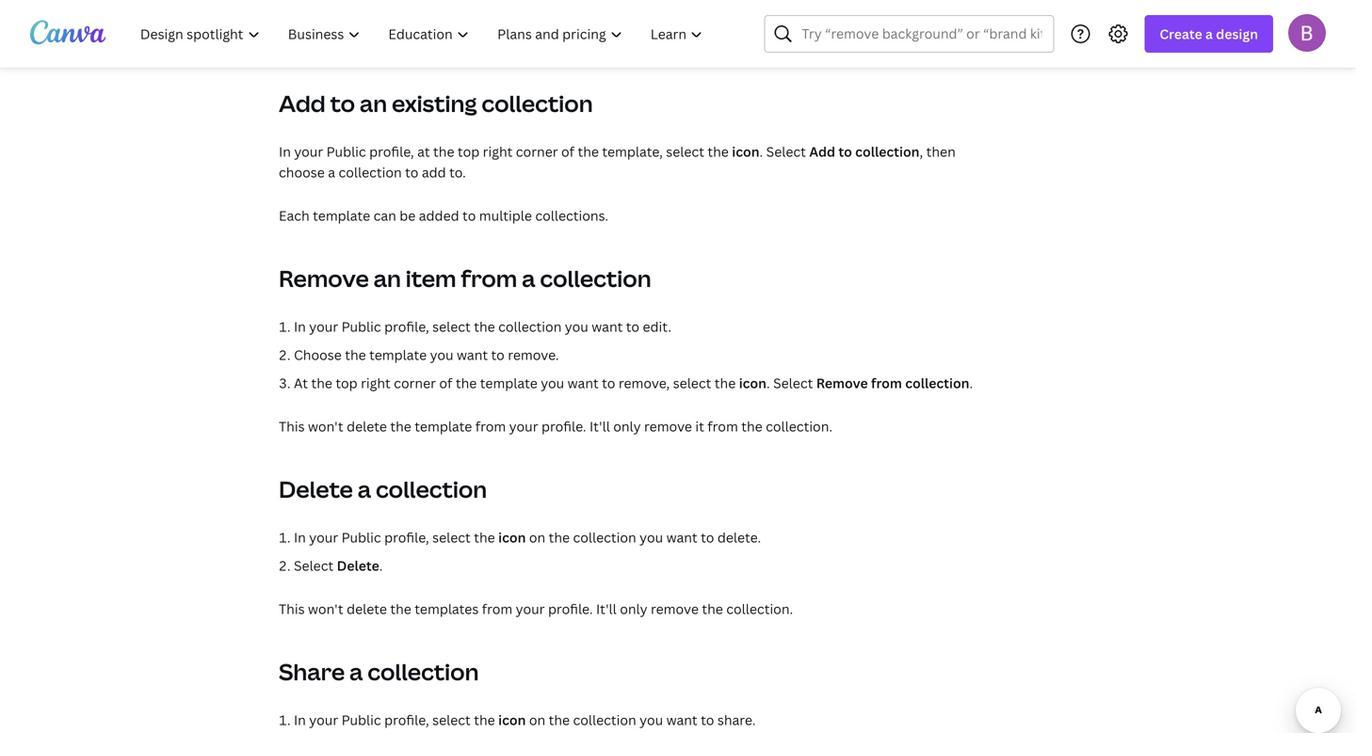 Task type: describe. For each thing, give the bounding box(es) containing it.
it'll for the
[[596, 600, 617, 618]]

add
[[422, 163, 446, 181]]

select for remove
[[773, 374, 813, 392]]

public for in your public profile, select the icon on the collection you want to share.
[[341, 712, 381, 729]]

1 vertical spatial corner
[[394, 374, 436, 392]]

0 vertical spatial an
[[360, 88, 387, 119]]

it'll for it
[[590, 418, 610, 436]]

0 horizontal spatial add
[[279, 88, 326, 119]]

choose
[[294, 346, 342, 364]]

edit.
[[643, 318, 672, 336]]

to left the edit.
[[626, 318, 640, 336]]

you down remove.
[[541, 374, 564, 392]]

you left share.
[[640, 712, 663, 729]]

item
[[406, 263, 456, 294]]

profile. for templates
[[548, 600, 593, 618]]

in for in your public profile, select the icon on the collection you want to delete.
[[294, 529, 306, 547]]

0 vertical spatial delete
[[279, 474, 353, 505]]

in for in your public profile, select the collection you want to edit.
[[294, 318, 306, 336]]

1 horizontal spatial add
[[809, 143, 835, 161]]

template,
[[602, 143, 663, 161]]

want down in your public profile, select the collection you want to edit.
[[457, 346, 488, 364]]

share
[[279, 657, 345, 688]]

public for in your public profile, select the collection you want to edit.
[[341, 318, 381, 336]]

won't for this won't delete the template from your profile. it'll only remove it from the collection.
[[308, 418, 343, 436]]

select right template,
[[666, 143, 704, 161]]

delete for templates
[[347, 600, 387, 618]]

share.
[[718, 712, 756, 729]]

be
[[400, 207, 416, 225]]

profile, for in your public profile, at the top right corner of the template, select the icon . select add to collection
[[369, 143, 414, 161]]

in for in your public profile, at the top right corner of the template, select the icon . select add to collection
[[279, 143, 291, 161]]

template down choose the template you want to remove.
[[415, 418, 472, 436]]

your for in your public profile, at the top right corner of the template, select the icon . select add to collection
[[294, 143, 323, 161]]

1 vertical spatial of
[[439, 374, 452, 392]]

,
[[920, 143, 923, 161]]

create a design button
[[1145, 15, 1273, 53]]

Try "remove background" or "brand kit" search field
[[802, 16, 1042, 52]]

only for the
[[620, 600, 648, 618]]

, then choose a collection to add to.
[[279, 143, 956, 181]]

this won't delete the templates from your profile. it'll only remove the collection.
[[279, 600, 793, 618]]

collections.
[[535, 207, 609, 225]]

select for in your public profile, select the icon on the collection you want to share.
[[432, 712, 471, 729]]

to left delete.
[[701, 529, 714, 547]]

to left share.
[[701, 712, 714, 729]]

to left existing
[[330, 88, 355, 119]]

1 vertical spatial collection.
[[726, 600, 793, 618]]

your for in your public profile, select the icon on the collection you want to share.
[[309, 712, 338, 729]]

this for this won't delete the templates from your profile. it'll only remove the collection.
[[279, 600, 305, 618]]

in for in your public profile, select the icon on the collection you want to share.
[[294, 712, 306, 729]]

want left the edit.
[[592, 318, 623, 336]]

bob builder image
[[1288, 14, 1326, 52]]

your for in your public profile, select the collection you want to edit.
[[309, 318, 338, 336]]

delete for template
[[347, 418, 387, 436]]

on for on the collection you want to share.
[[529, 712, 545, 729]]

in your public profile, select the icon on the collection you want to delete.
[[294, 529, 761, 547]]

it
[[695, 418, 704, 436]]

2 vertical spatial select
[[294, 557, 334, 575]]

design
[[1216, 25, 1258, 43]]

at the top right corner of the template you want to remove, select the icon . select remove from collection .
[[294, 374, 973, 392]]

to inside , then choose a collection to add to.
[[405, 163, 419, 181]]

multiple
[[479, 207, 532, 225]]

want left share.
[[666, 712, 698, 729]]

add to an existing collection
[[279, 88, 593, 119]]



Task type: vqa. For each thing, say whether or not it's contained in the screenshot.
first or from the left
no



Task type: locate. For each thing, give the bounding box(es) containing it.
delete
[[279, 474, 353, 505], [337, 557, 379, 575]]

won't down select delete .
[[308, 600, 343, 618]]

a for create a design
[[1206, 25, 1213, 43]]

0 vertical spatial top
[[458, 143, 480, 161]]

public up choose
[[341, 318, 381, 336]]

template down remove.
[[480, 374, 538, 392]]

0 horizontal spatial of
[[439, 374, 452, 392]]

0 vertical spatial corner
[[516, 143, 558, 161]]

0 vertical spatial only
[[613, 418, 641, 436]]

to left add
[[405, 163, 419, 181]]

create
[[1160, 25, 1202, 43]]

1 vertical spatial right
[[361, 374, 391, 392]]

to down in your public profile, select the collection you want to edit.
[[491, 346, 505, 364]]

right down choose the template you want to remove.
[[361, 374, 391, 392]]

each
[[279, 207, 310, 225]]

at
[[417, 143, 430, 161]]

corner up multiple
[[516, 143, 558, 161]]

0 vertical spatial on
[[529, 529, 545, 547]]

1 vertical spatial only
[[620, 600, 648, 618]]

1 vertical spatial delete
[[347, 600, 387, 618]]

only
[[613, 418, 641, 436], [620, 600, 648, 618]]

to left remove,
[[602, 374, 615, 392]]

0 vertical spatial select
[[766, 143, 806, 161]]

top
[[458, 143, 480, 161], [336, 374, 358, 392]]

top up to.
[[458, 143, 480, 161]]

want up this won't delete the template from your profile. it'll only remove it from the collection.
[[568, 374, 599, 392]]

select up choose the template you want to remove.
[[432, 318, 471, 336]]

want
[[592, 318, 623, 336], [457, 346, 488, 364], [568, 374, 599, 392], [666, 529, 698, 547], [666, 712, 698, 729]]

delete.
[[718, 529, 761, 547]]

1 vertical spatial delete
[[337, 557, 379, 575]]

top level navigation element
[[128, 15, 719, 53]]

a for share a collection
[[349, 657, 363, 688]]

your for in your public profile, select the icon on the collection you want to delete.
[[309, 529, 338, 547]]

to left ,
[[839, 143, 852, 161]]

added
[[419, 207, 459, 225]]

delete a collection
[[279, 474, 487, 505]]

remove.
[[508, 346, 559, 364]]

0 vertical spatial right
[[483, 143, 513, 161]]

won't down at
[[308, 418, 343, 436]]

in your public profile, select the icon on the collection you want to share.
[[294, 712, 756, 729]]

1 vertical spatial add
[[809, 143, 835, 161]]

on
[[529, 529, 545, 547], [529, 712, 545, 729]]

you up at the top right corner of the template you want to remove, select the icon . select remove from collection .
[[565, 318, 589, 336]]

1 horizontal spatial of
[[561, 143, 575, 161]]

right up multiple
[[483, 143, 513, 161]]

collection
[[482, 88, 593, 119], [855, 143, 920, 161], [339, 163, 402, 181], [540, 263, 651, 294], [498, 318, 562, 336], [905, 374, 970, 392], [376, 474, 487, 505], [573, 529, 636, 547], [368, 657, 479, 688], [573, 712, 636, 729]]

select
[[666, 143, 704, 161], [432, 318, 471, 336], [673, 374, 711, 392], [432, 529, 471, 547], [432, 712, 471, 729]]

choose
[[279, 163, 325, 181]]

0 horizontal spatial corner
[[394, 374, 436, 392]]

1 on from the top
[[529, 529, 545, 547]]

profile.
[[542, 418, 586, 436], [548, 600, 593, 618]]

you down in your public profile, select the collection you want to edit.
[[430, 346, 454, 364]]

template
[[313, 207, 370, 225], [369, 346, 427, 364], [480, 374, 538, 392], [415, 418, 472, 436]]

only for it
[[613, 418, 641, 436]]

this for this won't delete the template from your profile. it'll only remove it from the collection.
[[279, 418, 305, 436]]

of
[[561, 143, 575, 161], [439, 374, 452, 392]]

2 delete from the top
[[347, 600, 387, 618]]

want left delete.
[[666, 529, 698, 547]]

template right choose
[[369, 346, 427, 364]]

a inside , then choose a collection to add to.
[[328, 163, 335, 181]]

you left delete.
[[640, 529, 663, 547]]

1 vertical spatial it'll
[[596, 600, 617, 618]]

1 vertical spatial an
[[374, 263, 401, 294]]

public left at
[[326, 143, 366, 161]]

template left can
[[313, 207, 370, 225]]

remove for it
[[644, 418, 692, 436]]

in
[[279, 143, 291, 161], [294, 318, 306, 336], [294, 529, 306, 547], [294, 712, 306, 729]]

remove an item from a collection
[[279, 263, 651, 294]]

add
[[279, 88, 326, 119], [809, 143, 835, 161]]

0 vertical spatial add
[[279, 88, 326, 119]]

public down share a collection
[[341, 712, 381, 729]]

0 vertical spatial of
[[561, 143, 575, 161]]

can
[[374, 207, 396, 225]]

profile, for in your public profile, select the icon on the collection you want to share.
[[384, 712, 429, 729]]

public
[[326, 143, 366, 161], [341, 318, 381, 336], [341, 529, 381, 547], [341, 712, 381, 729]]

0 vertical spatial profile.
[[542, 418, 586, 436]]

0 vertical spatial it'll
[[590, 418, 610, 436]]

profile. for template
[[542, 418, 586, 436]]

won't for this won't delete the templates from your profile. it'll only remove the collection.
[[308, 600, 343, 618]]

choose the template you want to remove.
[[294, 346, 559, 364]]

share a collection
[[279, 657, 479, 688]]

this down select delete .
[[279, 600, 305, 618]]

a for delete a collection
[[358, 474, 371, 505]]

on for on the collection you want to delete.
[[529, 529, 545, 547]]

public for in your public profile, select the icon on the collection you want to delete.
[[341, 529, 381, 547]]

1 vertical spatial remove
[[651, 600, 699, 618]]

a left "design"
[[1206, 25, 1213, 43]]

an
[[360, 88, 387, 119], [374, 263, 401, 294]]

you
[[565, 318, 589, 336], [430, 346, 454, 364], [541, 374, 564, 392], [640, 529, 663, 547], [640, 712, 663, 729]]

0 horizontal spatial remove
[[279, 263, 369, 294]]

of up collections.
[[561, 143, 575, 161]]

select up the templates at the bottom left of page
[[432, 529, 471, 547]]

1 horizontal spatial corner
[[516, 143, 558, 161]]

to
[[330, 88, 355, 119], [839, 143, 852, 161], [405, 163, 419, 181], [462, 207, 476, 225], [626, 318, 640, 336], [491, 346, 505, 364], [602, 374, 615, 392], [701, 529, 714, 547], [701, 712, 714, 729]]

1 vertical spatial remove
[[816, 374, 868, 392]]

an left the item
[[374, 263, 401, 294]]

1 horizontal spatial top
[[458, 143, 480, 161]]

an left existing
[[360, 88, 387, 119]]

create a design
[[1160, 25, 1258, 43]]

to.
[[449, 163, 466, 181]]

1 delete from the top
[[347, 418, 387, 436]]

won't
[[308, 418, 343, 436], [308, 600, 343, 618]]

1 this from the top
[[279, 418, 305, 436]]

2 this from the top
[[279, 600, 305, 618]]

profile, down delete a collection
[[384, 529, 429, 547]]

a up in your public profile, select the collection you want to edit.
[[522, 263, 535, 294]]

a right choose
[[328, 163, 335, 181]]

top down choose
[[336, 374, 358, 392]]

0 vertical spatial this
[[279, 418, 305, 436]]

select delete .
[[294, 557, 383, 575]]

to right 'added' at left top
[[462, 207, 476, 225]]

at
[[294, 374, 308, 392]]

icon
[[732, 143, 760, 161], [739, 374, 767, 392], [498, 529, 526, 547], [498, 712, 526, 729]]

1 vertical spatial won't
[[308, 600, 343, 618]]

profile, down share a collection
[[384, 712, 429, 729]]

1 vertical spatial on
[[529, 712, 545, 729]]

1 vertical spatial profile.
[[548, 600, 593, 618]]

0 vertical spatial remove
[[279, 263, 369, 294]]

delete up select delete .
[[279, 474, 353, 505]]

your
[[294, 143, 323, 161], [309, 318, 338, 336], [509, 418, 538, 436], [309, 529, 338, 547], [516, 600, 545, 618], [309, 712, 338, 729]]

collection.
[[766, 418, 833, 436], [726, 600, 793, 618]]

select for in your public profile, select the icon on the collection you want to delete.
[[432, 529, 471, 547]]

corner
[[516, 143, 558, 161], [394, 374, 436, 392]]

delete up delete a collection
[[347, 418, 387, 436]]

select up the it
[[673, 374, 711, 392]]

select
[[766, 143, 806, 161], [773, 374, 813, 392], [294, 557, 334, 575]]

in your public profile, select the collection you want to edit.
[[294, 318, 672, 336]]

delete down select delete .
[[347, 600, 387, 618]]

1 vertical spatial select
[[773, 374, 813, 392]]

0 horizontal spatial top
[[336, 374, 358, 392]]

profile. down remove.
[[542, 418, 586, 436]]

then
[[926, 143, 956, 161]]

profile, for in your public profile, select the icon on the collection you want to delete.
[[384, 529, 429, 547]]

profile, up choose the template you want to remove.
[[384, 318, 429, 336]]

public up select delete .
[[341, 529, 381, 547]]

the
[[433, 143, 454, 161], [578, 143, 599, 161], [708, 143, 729, 161], [474, 318, 495, 336], [345, 346, 366, 364], [311, 374, 332, 392], [456, 374, 477, 392], [715, 374, 736, 392], [390, 418, 411, 436], [741, 418, 763, 436], [474, 529, 495, 547], [549, 529, 570, 547], [390, 600, 411, 618], [702, 600, 723, 618], [474, 712, 495, 729], [549, 712, 570, 729]]

it'll
[[590, 418, 610, 436], [596, 600, 617, 618]]

select for in your public profile, select the collection you want to edit.
[[432, 318, 471, 336]]

each template can be added to multiple collections.
[[279, 207, 609, 225]]

0 horizontal spatial right
[[361, 374, 391, 392]]

collection inside , then choose a collection to add to.
[[339, 163, 402, 181]]

remove
[[644, 418, 692, 436], [651, 600, 699, 618]]

1 vertical spatial this
[[279, 600, 305, 618]]

delete
[[347, 418, 387, 436], [347, 600, 387, 618]]

a up select delete .
[[358, 474, 371, 505]]

0 vertical spatial won't
[[308, 418, 343, 436]]

a inside dropdown button
[[1206, 25, 1213, 43]]

2 on from the top
[[529, 712, 545, 729]]

profile, for in your public profile, select the collection you want to edit.
[[384, 318, 429, 336]]

from
[[461, 263, 517, 294], [871, 374, 902, 392], [475, 418, 506, 436], [708, 418, 738, 436], [482, 600, 513, 618]]

1 horizontal spatial right
[[483, 143, 513, 161]]

1 won't from the top
[[308, 418, 343, 436]]

of down choose the template you want to remove.
[[439, 374, 452, 392]]

this
[[279, 418, 305, 436], [279, 600, 305, 618]]

a right share
[[349, 657, 363, 688]]

a
[[1206, 25, 1213, 43], [328, 163, 335, 181], [522, 263, 535, 294], [358, 474, 371, 505], [349, 657, 363, 688]]

profile. down in your public profile, select the icon on the collection you want to delete.
[[548, 600, 593, 618]]

select down share a collection
[[432, 712, 471, 729]]

corner down choose the template you want to remove.
[[394, 374, 436, 392]]

0 vertical spatial remove
[[644, 418, 692, 436]]

remove
[[279, 263, 369, 294], [816, 374, 868, 392]]

remove,
[[619, 374, 670, 392]]

public for in your public profile, at the top right corner of the template, select the icon . select add to collection
[[326, 143, 366, 161]]

this won't delete the template from your profile. it'll only remove it from the collection.
[[279, 418, 833, 436]]

remove for the
[[651, 600, 699, 618]]

profile,
[[369, 143, 414, 161], [384, 318, 429, 336], [384, 529, 429, 547], [384, 712, 429, 729]]

templates
[[415, 600, 479, 618]]

existing
[[392, 88, 477, 119]]

this down at
[[279, 418, 305, 436]]

select for add
[[766, 143, 806, 161]]

.
[[760, 143, 763, 161], [767, 374, 770, 392], [970, 374, 973, 392], [379, 557, 383, 575]]

1 horizontal spatial remove
[[816, 374, 868, 392]]

0 vertical spatial delete
[[347, 418, 387, 436]]

0 vertical spatial collection.
[[766, 418, 833, 436]]

right
[[483, 143, 513, 161], [361, 374, 391, 392]]

profile, left at
[[369, 143, 414, 161]]

in your public profile, at the top right corner of the template, select the icon . select add to collection
[[279, 143, 920, 161]]

delete down delete a collection
[[337, 557, 379, 575]]

2 won't from the top
[[308, 600, 343, 618]]

1 vertical spatial top
[[336, 374, 358, 392]]



